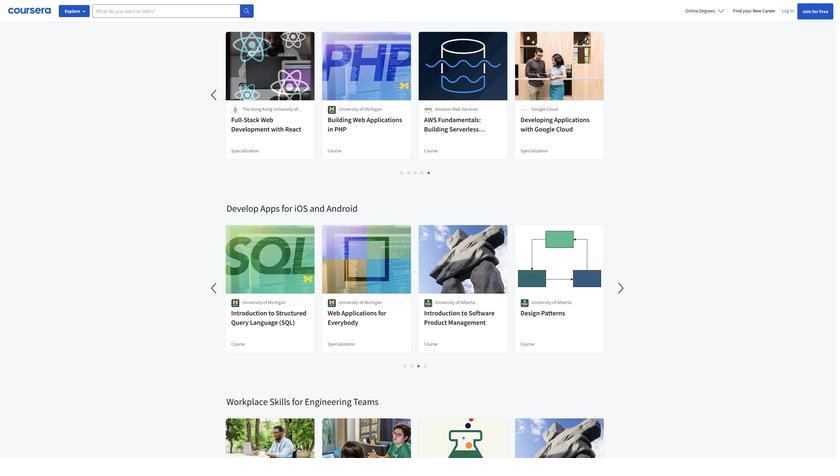 Task type: describe. For each thing, give the bounding box(es) containing it.
applications inside building web applications in php
[[367, 116, 402, 124]]

online degrees button
[[680, 3, 730, 18]]

the hong kong university of science and technology
[[242, 106, 298, 119]]

everybody
[[328, 319, 358, 327]]

ios
[[295, 203, 308, 215]]

software
[[469, 309, 495, 318]]

specialization for everybody
[[328, 342, 355, 348]]

develop
[[227, 203, 259, 215]]

course for applications
[[424, 148, 438, 154]]

log in
[[783, 8, 794, 14]]

university of michigan up introduction to structured query language (sql)
[[242, 300, 286, 306]]

cloud inside developing applications with google cloud
[[556, 125, 573, 133]]

full-
[[231, 116, 244, 124]]

workplace skills for engineering teams carousel element
[[223, 376, 837, 459]]

introduction to structured query language (sql)
[[231, 309, 307, 327]]

university of alberta for to
[[435, 300, 475, 306]]

fundamentals:
[[438, 116, 481, 124]]

free
[[820, 8, 829, 14]]

1 button for 3 button to the top 2 button
[[399, 169, 406, 177]]

university for web applications for everybody
[[339, 300, 359, 306]]

aws fundamentals: building serverless applications
[[424, 116, 481, 143]]

list inside develop apps for ios and android carousel element
[[227, 363, 605, 371]]

1 for 2 button corresponding to bottom 3 button
[[404, 363, 407, 370]]

kong
[[262, 106, 272, 112]]

amazon web services image
[[424, 106, 433, 114]]

develop apps for ios and android
[[227, 203, 358, 215]]

developing applications with google cloud
[[521, 116, 590, 133]]

developing
[[521, 116, 553, 124]]

university inside the hong kong university of science and technology
[[273, 106, 293, 112]]

university for introduction to software product management
[[435, 300, 455, 306]]

apps
[[261, 203, 280, 215]]

in
[[328, 125, 333, 133]]

for for workplace skills for engineering teams
[[292, 396, 303, 409]]

in
[[791, 8, 794, 14]]

university for introduction to structured query language (sql)
[[242, 300, 262, 306]]

for for develop apps for ios and android
[[282, 203, 293, 215]]

0 vertical spatial cloud
[[547, 106, 558, 112]]

1 button for 2 button corresponding to bottom 3 button
[[402, 363, 409, 371]]

find
[[734, 8, 742, 14]]

course for management
[[424, 342, 438, 348]]

university of alberta image for introduction
[[424, 300, 433, 308]]

university of alberta for patterns
[[532, 300, 572, 306]]

2 button for 3 button to the top
[[406, 169, 412, 177]]

php
[[335, 125, 347, 133]]

your
[[743, 8, 752, 14]]

of inside the hong kong university of science and technology
[[294, 106, 298, 112]]

previous slide image
[[206, 87, 223, 103]]

structured
[[276, 309, 307, 318]]

log in link
[[779, 7, 798, 15]]

skills
[[270, 396, 290, 409]]

web applications for everybody
[[328, 309, 387, 327]]

coding interview preparation course by meta, image
[[226, 419, 315, 459]]

the
[[242, 106, 250, 112]]

degrees
[[700, 8, 715, 14]]

technology
[[267, 113, 290, 119]]

university of michigan image
[[328, 300, 336, 308]]

agile project management course by google, image
[[322, 419, 412, 459]]

building inside building web applications in php
[[328, 116, 352, 124]]

4 button for 3 button to the top
[[419, 169, 426, 177]]

to for structured
[[269, 309, 275, 318]]

What do you want to learn? text field
[[92, 4, 240, 18]]

course for php
[[328, 148, 342, 154]]

1 horizontal spatial development
[[282, 9, 335, 21]]

fullstack web development carousel element
[[0, 0, 610, 183]]

web for building
[[353, 116, 366, 124]]

patterns
[[541, 309, 565, 318]]

0 vertical spatial 3 button
[[412, 169, 419, 177]]

coursera image
[[8, 5, 51, 16]]

building web applications in php
[[328, 116, 402, 133]]

introduction for query
[[231, 309, 267, 318]]

and inside the hong kong university of science and technology
[[258, 113, 266, 119]]



Task type: locate. For each thing, give the bounding box(es) containing it.
0 vertical spatial development
[[282, 9, 335, 21]]

michigan inside fullstack web development carousel "element"
[[365, 106, 382, 112]]

web for fullstack
[[263, 9, 280, 21]]

engineering
[[305, 396, 352, 409]]

query
[[231, 319, 249, 327]]

amazon
[[435, 106, 451, 112]]

alberta
[[461, 300, 475, 306], [558, 300, 572, 306]]

development
[[282, 9, 335, 21], [231, 125, 270, 133]]

university of alberta image up product at the bottom of page
[[424, 300, 433, 308]]

the hong kong university of science and technology image
[[231, 106, 240, 114]]

4 for bottom 3 button
[[425, 363, 427, 370]]

specialization for development
[[231, 148, 259, 154]]

4 for 3 button to the top
[[421, 170, 424, 176]]

with inside developing applications with google cloud
[[521, 125, 534, 133]]

course up 5
[[424, 148, 438, 154]]

android
[[327, 203, 358, 215]]

2 for bottom 3 button
[[411, 363, 414, 370]]

0 horizontal spatial university of alberta image
[[424, 300, 433, 308]]

1 vertical spatial google
[[535, 125, 555, 133]]

4 button for bottom 3 button
[[422, 363, 429, 371]]

cloud
[[547, 106, 558, 112], [556, 125, 573, 133]]

university of alberta
[[435, 300, 475, 306], [532, 300, 572, 306]]

2 list from the top
[[227, 363, 605, 371]]

stack
[[244, 116, 260, 124]]

university of alberta up introduction to software product management
[[435, 300, 475, 306]]

4 inside fullstack web development carousel "element"
[[421, 170, 424, 176]]

introduction to software product management
[[424, 309, 495, 327]]

1 horizontal spatial with
[[521, 125, 534, 133]]

1 alberta from the left
[[461, 300, 475, 306]]

1
[[401, 170, 404, 176], [404, 363, 407, 370]]

3
[[414, 170, 417, 176], [418, 363, 420, 370]]

3 for 3 button to the top
[[414, 170, 417, 176]]

2 button
[[406, 169, 412, 177], [409, 363, 416, 371]]

0 horizontal spatial university of alberta
[[435, 300, 475, 306]]

2 for 3 button to the top
[[408, 170, 410, 176]]

with inside full-stack web development with react
[[271, 125, 284, 133]]

introduction up product at the bottom of page
[[424, 309, 460, 318]]

michigan up introduction to structured query language (sql)
[[268, 300, 286, 306]]

2 alberta from the left
[[558, 300, 572, 306]]

google cloud
[[532, 106, 558, 112]]

0 vertical spatial 2
[[408, 170, 410, 176]]

1 inside develop apps for ios and android carousel element
[[404, 363, 407, 370]]

3 inside fullstack web development carousel "element"
[[414, 170, 417, 176]]

1 vertical spatial university of michigan image
[[231, 300, 240, 308]]

to up management
[[462, 309, 468, 318]]

career
[[763, 8, 776, 14]]

1 vertical spatial 2
[[411, 363, 414, 370]]

services
[[462, 106, 478, 112]]

2 horizontal spatial specialization
[[521, 148, 548, 154]]

applications inside web applications for everybody
[[342, 309, 377, 318]]

google up "developing"
[[532, 106, 546, 112]]

university of michigan inside fullstack web development carousel "element"
[[339, 106, 382, 112]]

of up react
[[294, 106, 298, 112]]

specialization down stack
[[231, 148, 259, 154]]

michigan for for
[[365, 300, 382, 306]]

university of michigan image up query
[[231, 300, 240, 308]]

university right university of michigan icon
[[339, 300, 359, 306]]

1 introduction from the left
[[231, 309, 267, 318]]

workplace skills for engineering teams
[[227, 396, 379, 409]]

0 horizontal spatial with
[[271, 125, 284, 133]]

introduction
[[231, 309, 267, 318], [424, 309, 460, 318]]

0 vertical spatial google
[[532, 106, 546, 112]]

university up 'technology'
[[273, 106, 293, 112]]

and down kong
[[258, 113, 266, 119]]

0 vertical spatial 3
[[414, 170, 417, 176]]

join for free
[[803, 8, 829, 14]]

hypothesis-driven development course by university of virginia, image
[[419, 419, 508, 459]]

design patterns
[[521, 309, 565, 318]]

0 vertical spatial building
[[328, 116, 352, 124]]

1 university of alberta from the left
[[435, 300, 475, 306]]

cloud down google cloud
[[556, 125, 573, 133]]

1 university of alberta image from the left
[[424, 300, 433, 308]]

specialization for google
[[521, 148, 548, 154]]

find your new career
[[734, 8, 776, 14]]

1 button
[[399, 169, 406, 177], [402, 363, 409, 371]]

join for free link
[[798, 3, 834, 20]]

to inside introduction to software product management
[[462, 309, 468, 318]]

university up 'php'
[[339, 106, 359, 112]]

0 horizontal spatial introduction
[[231, 309, 267, 318]]

5
[[428, 170, 431, 176]]

0 horizontal spatial 1
[[401, 170, 404, 176]]

language
[[250, 319, 278, 327]]

michigan
[[365, 106, 382, 112], [268, 300, 286, 306], [365, 300, 382, 306]]

1 vertical spatial list
[[227, 363, 605, 371]]

specialization
[[231, 148, 259, 154], [521, 148, 548, 154], [328, 342, 355, 348]]

join
[[803, 8, 812, 14]]

2 button for bottom 3 button
[[409, 363, 416, 371]]

of up building web applications in php
[[360, 106, 364, 112]]

1 vertical spatial and
[[310, 203, 325, 215]]

for
[[813, 8, 819, 14], [282, 203, 293, 215], [378, 309, 387, 318], [292, 396, 303, 409]]

applications inside aws fundamentals: building serverless applications
[[424, 134, 460, 143]]

of up introduction to software product management
[[456, 300, 460, 306]]

amazon web services
[[435, 106, 478, 112]]

fullstack web development
[[227, 9, 335, 21]]

university of michigan image
[[328, 106, 336, 114], [231, 300, 240, 308]]

online
[[686, 8, 699, 14]]

1 vertical spatial development
[[231, 125, 270, 133]]

university of michigan image for introduction to structured query language (sql)
[[231, 300, 240, 308]]

0 horizontal spatial university of michigan image
[[231, 300, 240, 308]]

science
[[242, 113, 258, 119]]

1 horizontal spatial specialization
[[328, 342, 355, 348]]

0 horizontal spatial specialization
[[231, 148, 259, 154]]

introduction to software product management course by university of alberta, image
[[515, 419, 605, 459]]

0 horizontal spatial 4
[[421, 170, 424, 176]]

university of michigan up web applications for everybody
[[339, 300, 382, 306]]

2 inside fullstack web development carousel "element"
[[408, 170, 410, 176]]

2 to from the left
[[462, 309, 468, 318]]

log
[[783, 8, 790, 14]]

list inside fullstack web development carousel "element"
[[227, 169, 605, 177]]

0 horizontal spatial and
[[258, 113, 266, 119]]

1 horizontal spatial building
[[424, 125, 448, 133]]

building
[[328, 116, 352, 124], [424, 125, 448, 133]]

0 vertical spatial 4
[[421, 170, 424, 176]]

explore button
[[59, 5, 90, 17]]

2 inside develop apps for ios and android carousel element
[[411, 363, 414, 370]]

3 for bottom 3 button
[[418, 363, 420, 370]]

5 button
[[426, 169, 433, 177]]

building down 'aws'
[[424, 125, 448, 133]]

0 horizontal spatial alberta
[[461, 300, 475, 306]]

1 horizontal spatial introduction
[[424, 309, 460, 318]]

1 to from the left
[[269, 309, 275, 318]]

university up design patterns
[[532, 300, 552, 306]]

introduction inside introduction to software product management
[[424, 309, 460, 318]]

2
[[408, 170, 410, 176], [411, 363, 414, 370]]

1 vertical spatial 4
[[425, 363, 427, 370]]

4 button inside develop apps for ios and android carousel element
[[422, 363, 429, 371]]

react
[[285, 125, 301, 133]]

with
[[271, 125, 284, 133], [521, 125, 534, 133]]

1 horizontal spatial 2
[[411, 363, 414, 370]]

course down query
[[231, 342, 245, 348]]

specialization down everybody
[[328, 342, 355, 348]]

1 horizontal spatial university of michigan image
[[328, 106, 336, 114]]

teams
[[354, 396, 379, 409]]

online degrees
[[686, 8, 715, 14]]

university of michigan
[[339, 106, 382, 112], [242, 300, 286, 306], [339, 300, 382, 306]]

1 horizontal spatial alberta
[[558, 300, 572, 306]]

1 vertical spatial 3 button
[[416, 363, 422, 371]]

product
[[424, 319, 447, 327]]

1 horizontal spatial 4
[[425, 363, 427, 370]]

for inside web applications for everybody
[[378, 309, 387, 318]]

0 horizontal spatial 2
[[408, 170, 410, 176]]

of up web applications for everybody
[[360, 300, 364, 306]]

0 vertical spatial 2 button
[[406, 169, 412, 177]]

4
[[421, 170, 424, 176], [425, 363, 427, 370]]

fullstack
[[227, 9, 261, 21]]

introduction for product
[[424, 309, 460, 318]]

0 horizontal spatial to
[[269, 309, 275, 318]]

applications inside developing applications with google cloud
[[554, 116, 590, 124]]

university of michigan for for
[[339, 300, 382, 306]]

course down "in"
[[328, 148, 342, 154]]

new
[[753, 8, 762, 14]]

university for building web applications in php
[[339, 106, 359, 112]]

list
[[227, 169, 605, 177], [227, 363, 605, 371]]

of up introduction to structured query language (sql)
[[263, 300, 267, 306]]

web for amazon
[[452, 106, 461, 112]]

1 vertical spatial 1 button
[[402, 363, 409, 371]]

1 horizontal spatial and
[[310, 203, 325, 215]]

university
[[273, 106, 293, 112], [339, 106, 359, 112], [242, 300, 262, 306], [339, 300, 359, 306], [435, 300, 455, 306], [532, 300, 552, 306]]

to
[[269, 309, 275, 318], [462, 309, 468, 318]]

applications
[[367, 116, 402, 124], [554, 116, 590, 124], [424, 134, 460, 143], [342, 309, 377, 318]]

alberta for patterns
[[558, 300, 572, 306]]

full-stack web development with react
[[231, 116, 301, 133]]

None search field
[[92, 4, 254, 18]]

0 horizontal spatial 3
[[414, 170, 417, 176]]

building up 'php'
[[328, 116, 352, 124]]

introduction up query
[[231, 309, 267, 318]]

0 vertical spatial 1
[[401, 170, 404, 176]]

alberta up patterns
[[558, 300, 572, 306]]

hong
[[251, 106, 261, 112]]

university of michigan up building web applications in php
[[339, 106, 382, 112]]

of for introduction to software product management
[[456, 300, 460, 306]]

2 university of alberta from the left
[[532, 300, 572, 306]]

1 horizontal spatial 1
[[404, 363, 407, 370]]

specialization inside develop apps for ios and android carousel element
[[328, 342, 355, 348]]

course for language
[[231, 342, 245, 348]]

cloud up developing applications with google cloud
[[547, 106, 558, 112]]

0 vertical spatial list
[[227, 169, 605, 177]]

university of michigan image up "in"
[[328, 106, 336, 114]]

0 horizontal spatial development
[[231, 125, 270, 133]]

and
[[258, 113, 266, 119], [310, 203, 325, 215]]

web inside full-stack web development with react
[[261, 116, 273, 124]]

1 vertical spatial 1
[[404, 363, 407, 370]]

4 inside develop apps for ios and android carousel element
[[425, 363, 427, 370]]

1 with from the left
[[271, 125, 284, 133]]

find your new career link
[[730, 7, 779, 15]]

previous slide image
[[206, 281, 223, 297]]

1 vertical spatial cloud
[[556, 125, 573, 133]]

michigan up building web applications in php
[[365, 106, 382, 112]]

1 horizontal spatial to
[[462, 309, 468, 318]]

and inside develop apps for ios and android carousel element
[[310, 203, 325, 215]]

0 vertical spatial 1 button
[[399, 169, 406, 177]]

specialization down "developing"
[[521, 148, 548, 154]]

of for introduction to structured query language (sql)
[[263, 300, 267, 306]]

explore
[[65, 8, 80, 14]]

with down 'technology'
[[271, 125, 284, 133]]

0 vertical spatial 4 button
[[419, 169, 426, 177]]

google
[[532, 106, 546, 112], [535, 125, 555, 133]]

introduction inside introduction to structured query language (sql)
[[231, 309, 267, 318]]

university of alberta image for design
[[521, 300, 529, 308]]

develop apps for ios and android carousel element
[[206, 183, 629, 376]]

2 with from the left
[[521, 125, 534, 133]]

1 vertical spatial 3
[[418, 363, 420, 370]]

and right ios at the left top of page
[[310, 203, 325, 215]]

building inside aws fundamentals: building serverless applications
[[424, 125, 448, 133]]

web inside building web applications in php
[[353, 116, 366, 124]]

next slide image
[[613, 281, 629, 297]]

university of michigan for development
[[339, 106, 382, 112]]

aws
[[424, 116, 437, 124]]

of for building web applications in php
[[360, 106, 364, 112]]

design
[[521, 309, 540, 318]]

with down "developing"
[[521, 125, 534, 133]]

management
[[448, 319, 486, 327]]

2 introduction from the left
[[424, 309, 460, 318]]

to inside introduction to structured query language (sql)
[[269, 309, 275, 318]]

to up language
[[269, 309, 275, 318]]

course down product at the bottom of page
[[424, 342, 438, 348]]

workplace
[[227, 396, 268, 409]]

serverless
[[450, 125, 479, 133]]

1 inside fullstack web development carousel "element"
[[401, 170, 404, 176]]

michigan for development
[[365, 106, 382, 112]]

google inside developing applications with google cloud
[[535, 125, 555, 133]]

1 horizontal spatial university of alberta
[[532, 300, 572, 306]]

1 vertical spatial 4 button
[[422, 363, 429, 371]]

web inside web applications for everybody
[[328, 309, 340, 318]]

(sql)
[[279, 319, 295, 327]]

web
[[263, 9, 280, 21], [452, 106, 461, 112], [261, 116, 273, 124], [353, 116, 366, 124], [328, 309, 340, 318]]

university of alberta image up design on the bottom right
[[521, 300, 529, 308]]

for for web applications for everybody
[[378, 309, 387, 318]]

university up introduction to software product management
[[435, 300, 455, 306]]

3 inside develop apps for ios and android carousel element
[[418, 363, 420, 370]]

1 vertical spatial 2 button
[[409, 363, 416, 371]]

alberta up software
[[461, 300, 475, 306]]

of for design patterns
[[553, 300, 557, 306]]

university up introduction to structured query language (sql)
[[242, 300, 262, 306]]

course
[[328, 148, 342, 154], [424, 148, 438, 154], [231, 342, 245, 348], [424, 342, 438, 348], [521, 342, 535, 348]]

1 vertical spatial building
[[424, 125, 448, 133]]

4 button
[[419, 169, 426, 177], [422, 363, 429, 371]]

michigan up web applications for everybody
[[365, 300, 382, 306]]

of for web applications for everybody
[[360, 300, 364, 306]]

development inside full-stack web development with react
[[231, 125, 270, 133]]

university of alberta image
[[424, 300, 433, 308], [521, 300, 529, 308]]

1 horizontal spatial 3
[[418, 363, 420, 370]]

1 for 3 button to the top 2 button
[[401, 170, 404, 176]]

university of alberta up patterns
[[532, 300, 572, 306]]

alberta for to
[[461, 300, 475, 306]]

1 horizontal spatial university of alberta image
[[521, 300, 529, 308]]

university of michigan image for building web applications in php
[[328, 106, 336, 114]]

0 vertical spatial university of michigan image
[[328, 106, 336, 114]]

1 list from the top
[[227, 169, 605, 177]]

google down "developing"
[[535, 125, 555, 133]]

google cloud image
[[521, 106, 529, 114]]

of up patterns
[[553, 300, 557, 306]]

of
[[294, 106, 298, 112], [360, 106, 364, 112], [263, 300, 267, 306], [360, 300, 364, 306], [456, 300, 460, 306], [553, 300, 557, 306]]

0 vertical spatial and
[[258, 113, 266, 119]]

3 button
[[412, 169, 419, 177], [416, 363, 422, 371]]

0 horizontal spatial building
[[328, 116, 352, 124]]

to for software
[[462, 309, 468, 318]]

2 university of alberta image from the left
[[521, 300, 529, 308]]

course down design on the bottom right
[[521, 342, 535, 348]]

university for design patterns
[[532, 300, 552, 306]]



Task type: vqa. For each thing, say whether or not it's contained in the screenshot.
second University of Michigan icon from left
yes



